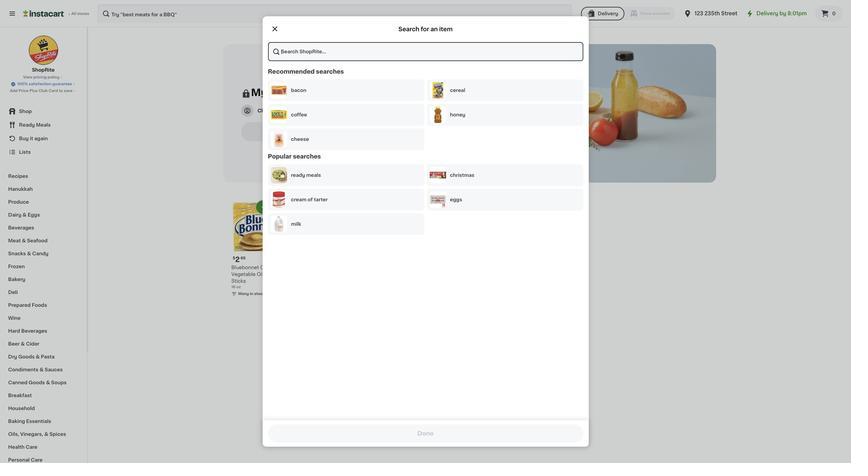 Task type: vqa. For each thing, say whether or not it's contained in the screenshot.
the redeem
no



Task type: describe. For each thing, give the bounding box(es) containing it.
& left pasta
[[36, 355, 40, 359]]

household
[[8, 406, 35, 411]]

delivery for delivery
[[598, 11, 618, 16]]

satisfaction
[[29, 82, 51, 86]]

0 vertical spatial beverages
[[8, 226, 34, 230]]

produce
[[8, 200, 29, 205]]

hard beverages
[[8, 329, 47, 334]]

beer & cider
[[8, 342, 39, 347]]

for
[[421, 27, 429, 32]]

cream of tarter
[[291, 197, 328, 202]]

canned
[[8, 381, 27, 385]]

view pricing policy
[[23, 75, 59, 79]]

condiments
[[8, 368, 38, 372]]

2
[[235, 256, 240, 263]]

search list box for popular searches
[[268, 164, 583, 238]]

& left eggs
[[23, 213, 26, 217]]

again
[[34, 136, 48, 141]]

care for personal care
[[31, 458, 43, 463]]

oils, vinegars, & spices link
[[4, 428, 83, 441]]

snacks & candy
[[8, 251, 48, 256]]

eggs image
[[430, 192, 446, 208]]

instacart logo image
[[23, 10, 64, 18]]

recipes link
[[4, 170, 83, 183]]

shop link
[[4, 105, 83, 118]]

123 235th street
[[695, 11, 737, 16]]

meat & seafood
[[8, 239, 48, 243]]

coffee
[[291, 112, 307, 117]]

goods for dry
[[18, 355, 35, 359]]

& left the soups in the bottom left of the page
[[46, 381, 50, 385]]

popular searches
[[268, 154, 321, 159]]

sauces
[[45, 368, 63, 372]]

0
[[832, 11, 836, 16]]

christmas
[[450, 173, 474, 178]]

vinegars,
[[20, 432, 43, 437]]

ready
[[291, 173, 305, 178]]

100% satisfaction guarantee
[[17, 82, 72, 86]]

frozen link
[[4, 260, 83, 273]]

candy
[[32, 251, 48, 256]]

search list box for recommended searches
[[268, 80, 583, 153]]

essentials
[[26, 419, 51, 424]]

personal care
[[8, 458, 43, 463]]

cream of tarter image
[[271, 192, 287, 208]]

cheese
[[291, 137, 309, 142]]

sticks
[[231, 279, 246, 284]]

household link
[[4, 402, 83, 415]]

delivery button
[[581, 7, 624, 20]]

2 product group from the left
[[300, 199, 356, 304]]

$ 2 65
[[233, 256, 246, 263]]

shoprite logo image
[[28, 35, 58, 65]]

recommended searches group
[[268, 68, 583, 153]]

& left spices
[[44, 432, 48, 437]]

of
[[308, 197, 313, 202]]

spread
[[265, 272, 282, 277]]

cereal image
[[430, 82, 446, 99]]

personal care link
[[4, 454, 83, 463]]

recommended searches
[[268, 69, 344, 74]]

buy
[[19, 136, 29, 141]]

bacon link
[[271, 82, 421, 99]]

wine link
[[4, 312, 83, 325]]

care for health care
[[26, 445, 37, 450]]

service type group
[[581, 7, 676, 20]]

price
[[19, 89, 29, 93]]

coffee image
[[271, 107, 287, 123]]

it
[[30, 136, 33, 141]]

coffee link
[[271, 107, 421, 123]]

oil
[[257, 272, 263, 277]]

buy it again link
[[4, 132, 83, 145]]

1 vertical spatial beverages
[[21, 329, 47, 334]]

dialog containing search for an item
[[262, 16, 589, 447]]

add for add
[[270, 205, 280, 210]]

honey image
[[430, 107, 446, 123]]

seafood
[[27, 239, 48, 243]]

none search field search shoprite...
[[268, 42, 583, 61]]

canned goods & soups
[[8, 381, 67, 385]]

frozen
[[8, 264, 25, 269]]

cheese link
[[271, 131, 421, 147]]

cider
[[26, 342, 39, 347]]

personal
[[8, 458, 30, 463]]

searches for popular searches
[[293, 154, 321, 159]]

add price plus club card to save
[[10, 89, 73, 93]]

milk link
[[271, 216, 421, 232]]

my list
[[251, 88, 289, 97]]

many
[[238, 292, 249, 296]]

beer
[[8, 342, 20, 347]]

milk
[[291, 222, 301, 227]]

deli link
[[4, 286, 83, 299]]

prepared foods
[[8, 303, 47, 308]]

street
[[721, 11, 737, 16]]

vegetable
[[231, 272, 256, 277]]

items
[[345, 129, 362, 134]]

oz
[[236, 285, 241, 289]]

hard
[[8, 329, 20, 334]]

produce link
[[4, 196, 83, 209]]

health
[[8, 445, 24, 450]]

123
[[695, 11, 703, 16]]

many in stock
[[238, 292, 265, 296]]

meat
[[8, 239, 21, 243]]

spices
[[49, 432, 66, 437]]

bakery
[[8, 277, 25, 282]]

all
[[71, 12, 76, 16]]

goods for canned
[[29, 381, 45, 385]]

plus
[[29, 89, 38, 93]]

health care
[[8, 445, 37, 450]]

milk image
[[271, 216, 287, 232]]



Task type: locate. For each thing, give the bounding box(es) containing it.
pasta
[[41, 355, 55, 359]]

eggs link
[[430, 192, 580, 208]]

1 vertical spatial care
[[31, 458, 43, 463]]

1 product group from the left
[[229, 199, 285, 304]]

christmas image
[[430, 167, 446, 183]]

goods inside dry goods & pasta link
[[18, 355, 35, 359]]

item
[[439, 27, 453, 32]]

deli
[[8, 290, 18, 295]]

add for add price plus club card to save
[[10, 89, 18, 93]]

canned goods & soups link
[[4, 376, 83, 389]]

add left price
[[10, 89, 18, 93]]

prepared foods link
[[4, 299, 83, 312]]

16
[[231, 285, 236, 289]]

cheese image
[[271, 131, 287, 147]]

popular searches group
[[268, 153, 583, 238]]

searches up bacon link
[[316, 69, 344, 74]]

search list box containing recommended searches
[[268, 68, 583, 238]]

buy it again
[[19, 136, 48, 141]]

0 vertical spatial care
[[26, 445, 37, 450]]

goods
[[18, 355, 35, 359], [29, 381, 45, 385]]

honey
[[450, 112, 465, 117]]

product group
[[229, 199, 285, 304], [300, 199, 356, 304], [371, 199, 427, 304]]

snacks & candy link
[[4, 247, 83, 260]]

dry goods & pasta
[[8, 355, 55, 359]]

policy
[[48, 75, 59, 79]]

add up milk image
[[270, 205, 280, 210]]

lists link
[[4, 145, 83, 159]]

breakfast
[[8, 393, 32, 398]]

& right beer on the bottom of page
[[21, 342, 25, 347]]

3 search list box from the top
[[268, 164, 583, 238]]

wine
[[8, 316, 21, 321]]

edit items button
[[241, 122, 452, 141]]

& left candy
[[27, 251, 31, 256]]

view
[[23, 75, 32, 79]]

list
[[270, 88, 289, 97]]

delivery
[[756, 11, 778, 16], [598, 11, 618, 16]]

recommended
[[268, 69, 315, 74]]

care down vinegars,
[[26, 445, 37, 450]]

searches for recommended searches
[[316, 69, 344, 74]]

None search field
[[97, 4, 572, 23], [268, 42, 583, 61], [97, 4, 572, 23]]

bluebonnet
[[231, 265, 259, 270]]

search
[[398, 27, 419, 32]]

edit
[[331, 129, 343, 134]]

add inside button
[[270, 205, 280, 210]]

& inside "link"
[[22, 239, 26, 243]]

Search ShopRite... field
[[268, 42, 583, 61]]

3 product group from the left
[[371, 199, 427, 304]]

health care link
[[4, 441, 83, 454]]

an
[[431, 27, 438, 32]]

235th
[[705, 11, 720, 16]]

2 search list box from the top
[[268, 80, 583, 153]]

goods down beer & cider
[[18, 355, 35, 359]]

baking
[[8, 419, 25, 424]]

search list box containing bacon
[[268, 80, 583, 153]]

search list box
[[268, 68, 583, 238], [268, 80, 583, 153], [268, 164, 583, 238]]

by
[[780, 11, 786, 16]]

ready meals link
[[271, 167, 421, 183]]

1 vertical spatial searches
[[293, 154, 321, 159]]

beverages up "cider"
[[21, 329, 47, 334]]

0 vertical spatial searches
[[316, 69, 344, 74]]

add price plus club card to save link
[[10, 88, 77, 94]]

& right "meat"
[[22, 239, 26, 243]]

none search field inside dialog
[[268, 42, 583, 61]]

ready meals image
[[271, 167, 287, 183]]

dry
[[8, 355, 17, 359]]

0 horizontal spatial delivery
[[598, 11, 618, 16]]

recipes
[[8, 174, 28, 179]]

delivery by 8:01pm
[[756, 11, 807, 16]]

0 horizontal spatial product group
[[229, 199, 285, 304]]

1 vertical spatial goods
[[29, 381, 45, 385]]

condiments & sauces
[[8, 368, 63, 372]]

0 button
[[815, 5, 843, 22]]

baking essentials link
[[4, 415, 83, 428]]

& left sauces
[[40, 368, 44, 372]]

2 horizontal spatial product group
[[371, 199, 427, 304]]

delivery inside button
[[598, 11, 618, 16]]

dialog
[[262, 16, 589, 447]]

product group containing 2
[[229, 199, 285, 304]]

searches down cheese
[[293, 154, 321, 159]]

hard beverages link
[[4, 325, 83, 338]]

card
[[49, 89, 58, 93]]

hanukkah link
[[4, 183, 83, 196]]

cereal link
[[430, 82, 580, 99]]

overa
[[281, 108, 296, 113]]

guarantee
[[52, 82, 72, 86]]

delivery for delivery by 8:01pm
[[756, 11, 778, 16]]

1 horizontal spatial delivery
[[756, 11, 778, 16]]

shoprite
[[32, 68, 55, 72]]

goods inside canned goods & soups link
[[29, 381, 45, 385]]

condiments & sauces link
[[4, 364, 83, 376]]

christmas link
[[430, 167, 580, 183]]

edit items
[[331, 129, 362, 134]]

care down health care link
[[31, 458, 43, 463]]

shop
[[19, 109, 32, 114]]

cereal
[[450, 88, 465, 93]]

add
[[10, 89, 18, 93], [270, 205, 280, 210]]

0 vertical spatial goods
[[18, 355, 35, 359]]

1 horizontal spatial add
[[270, 205, 280, 210]]

eggs
[[450, 197, 462, 202]]

1 vertical spatial add
[[270, 205, 280, 210]]

bacon
[[291, 88, 306, 93]]

1 horizontal spatial product group
[[300, 199, 356, 304]]

100% satisfaction guarantee button
[[11, 80, 76, 87]]

original
[[260, 265, 279, 270]]

popular
[[268, 154, 292, 159]]

hanukkah
[[8, 187, 33, 192]]

123 235th street button
[[684, 4, 737, 23]]

1 search list box from the top
[[268, 68, 583, 238]]

honey link
[[430, 107, 580, 123]]

search list box containing ready meals
[[268, 164, 583, 238]]

bacon image
[[271, 82, 287, 99]]

$
[[233, 257, 235, 260]]

shoprite link
[[28, 35, 58, 73]]

cream
[[291, 197, 307, 202]]

lists
[[19, 150, 31, 155]]

0 vertical spatial add
[[10, 89, 18, 93]]

65
[[240, 257, 246, 260]]

soups
[[51, 381, 67, 385]]

my
[[251, 88, 267, 97]]

ready meals
[[291, 173, 321, 178]]

save
[[64, 89, 73, 93]]

100%
[[17, 82, 28, 86]]

dry goods & pasta link
[[4, 351, 83, 364]]

bluebonnet original vegetable oil spread sticks 16 oz
[[231, 265, 282, 289]]

beverages down dairy & eggs
[[8, 226, 34, 230]]

all stores
[[71, 12, 89, 16]]

goods down the condiments & sauces at the bottom left of the page
[[29, 381, 45, 385]]

0 horizontal spatial add
[[10, 89, 18, 93]]

searches
[[316, 69, 344, 74], [293, 154, 321, 159]]

meat & seafood link
[[4, 234, 83, 247]]



